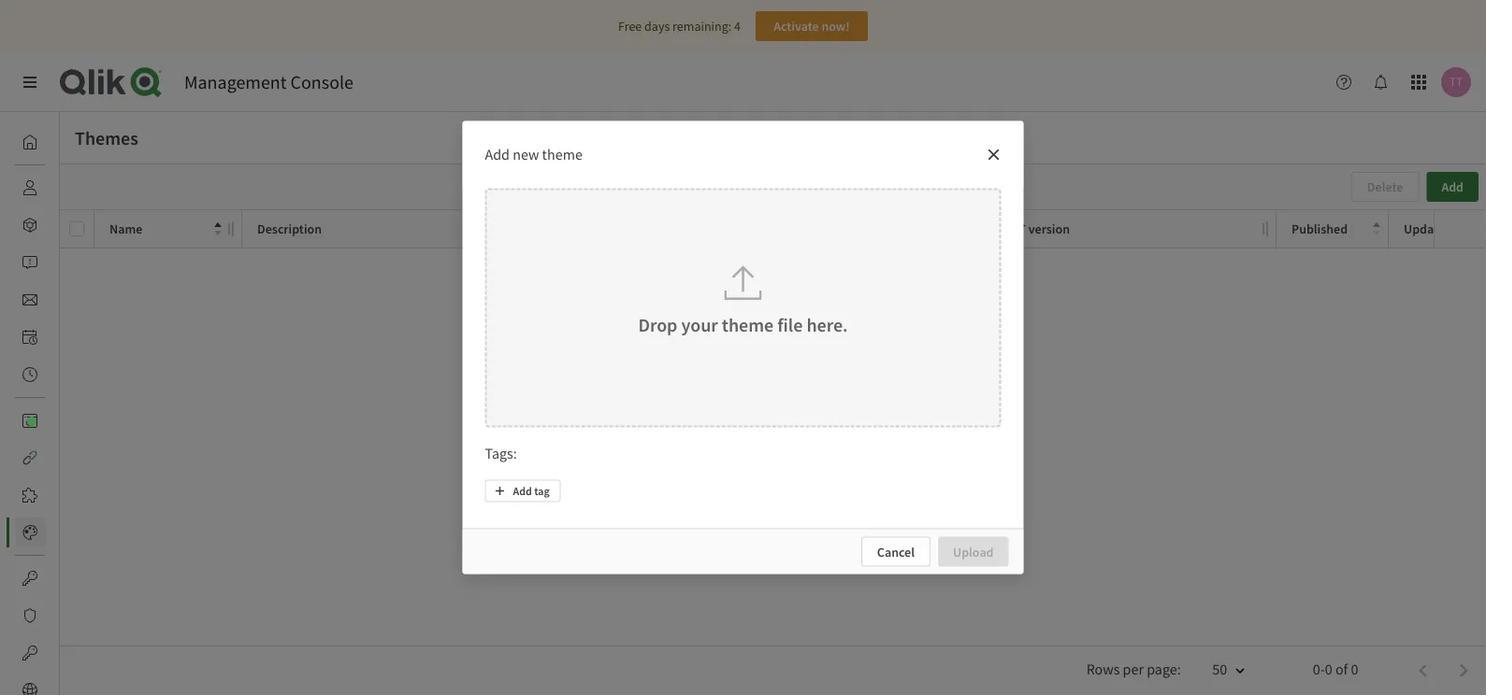 Task type: describe. For each thing, give the bounding box(es) containing it.
alerts image
[[22, 255, 37, 270]]

management console
[[184, 71, 354, 94]]

rows
[[1087, 661, 1120, 680]]

cancel
[[877, 544, 915, 561]]

file
[[778, 313, 803, 337]]

add button
[[1427, 172, 1479, 202]]

spaces image
[[22, 218, 37, 233]]

themes
[[783, 419, 831, 438]]

add for add tag
[[513, 484, 532, 499]]

tag
[[534, 484, 550, 499]]

content image
[[22, 413, 37, 428]]

activate now!
[[774, 18, 850, 35]]

home
[[60, 134, 93, 151]]

users image
[[22, 181, 37, 195]]

drop your theme file here.
[[638, 313, 848, 337]]

open sidebar menu image
[[22, 75, 37, 90]]

free days remaining: 4
[[618, 18, 741, 35]]

0-
[[1313, 661, 1325, 680]]

are
[[740, 419, 760, 438]]

published button
[[1292, 216, 1381, 242]]

management console element
[[184, 71, 354, 94]]

name button
[[109, 216, 222, 242]]

version
[[1029, 221, 1070, 237]]

theme for your
[[722, 313, 774, 337]]

navigation pane element
[[0, 120, 98, 696]]

qext
[[996, 221, 1026, 237]]

spaces
[[60, 217, 98, 234]]

2 0 from the left
[[1351, 661, 1359, 680]]

add new theme
[[485, 145, 583, 164]]

add for add new theme
[[485, 145, 510, 164]]

days
[[645, 18, 670, 35]]

console
[[290, 71, 354, 94]]

theme for new
[[542, 145, 583, 164]]

home link
[[15, 127, 93, 157]]

free
[[618, 18, 642, 35]]

yet
[[834, 419, 854, 438]]

add tag
[[513, 484, 550, 499]]

add for add
[[1442, 179, 1464, 195]]

drop your theme file here. button
[[485, 188, 1001, 428]]

4
[[734, 18, 741, 35]]

home image
[[22, 135, 37, 150]]

no
[[763, 419, 780, 438]]

updated button
[[1404, 216, 1486, 242]]

schedules image
[[22, 330, 37, 345]]

of
[[1336, 661, 1348, 680]]

oauth link
[[15, 639, 94, 669]]

there are no themes yet
[[699, 419, 854, 438]]

generic links image
[[22, 451, 37, 466]]

per
[[1123, 661, 1144, 680]]

qext version
[[996, 221, 1070, 237]]

tags :
[[485, 445, 517, 463]]



Task type: vqa. For each thing, say whether or not it's contained in the screenshot.
"Home"
yes



Task type: locate. For each thing, give the bounding box(es) containing it.
subscriptions image
[[22, 293, 37, 308]]

web image
[[22, 684, 37, 696]]

0-0 of 0
[[1313, 661, 1359, 680]]

0 horizontal spatial 0
[[1325, 661, 1333, 680]]

content security policy image
[[22, 609, 37, 624]]

updated
[[1404, 221, 1452, 237]]

activate
[[774, 18, 819, 35]]

theme left file
[[722, 313, 774, 337]]

events image
[[22, 368, 37, 383]]

2 vertical spatial add
[[513, 484, 532, 499]]

1 horizontal spatial add
[[513, 484, 532, 499]]

theme right new
[[542, 145, 583, 164]]

description
[[257, 221, 322, 237]]

there
[[699, 419, 737, 438]]

spaces link
[[15, 210, 98, 240]]

0 right of
[[1351, 661, 1359, 680]]

0 horizontal spatial theme
[[542, 145, 583, 164]]

0 left of
[[1325, 661, 1333, 680]]

0
[[1325, 661, 1333, 680], [1351, 661, 1359, 680]]

0 vertical spatial theme
[[542, 145, 583, 164]]

add
[[485, 145, 510, 164], [1442, 179, 1464, 195], [513, 484, 532, 499]]

theme inside button
[[722, 313, 774, 337]]

management
[[184, 71, 287, 94]]

activate now! link
[[756, 11, 868, 41]]

add inside button
[[1442, 179, 1464, 195]]

cancel button
[[861, 537, 931, 567]]

:
[[513, 445, 517, 463]]

name
[[109, 221, 142, 237]]

add new theme dialog
[[463, 121, 1024, 575]]

now!
[[822, 18, 850, 35]]

theme
[[542, 145, 583, 164], [722, 313, 774, 337]]

new
[[513, 145, 539, 164]]

add up updated button
[[1442, 179, 1464, 195]]

1 horizontal spatial theme
[[722, 313, 774, 337]]

2 horizontal spatial add
[[1442, 179, 1464, 195]]

page:
[[1147, 661, 1181, 680]]

new connector image
[[27, 417, 36, 427]]

remaining:
[[673, 18, 732, 35]]

published
[[1292, 221, 1348, 237]]

oauth image
[[22, 646, 37, 661]]

rows per page:
[[1087, 661, 1181, 680]]

themes
[[75, 127, 138, 150]]

add left new
[[485, 145, 510, 164]]

0 horizontal spatial add
[[485, 145, 510, 164]]

1 horizontal spatial 0
[[1351, 661, 1359, 680]]

here.
[[807, 313, 848, 337]]

add tag button
[[485, 480, 561, 503]]

oauth
[[60, 645, 94, 662]]

your
[[681, 313, 718, 337]]

0 vertical spatial add
[[485, 145, 510, 164]]

1 0 from the left
[[1325, 661, 1333, 680]]

tags
[[485, 445, 513, 463]]

drop
[[638, 313, 678, 337]]

1 vertical spatial add
[[1442, 179, 1464, 195]]

add left the tag on the left bottom
[[513, 484, 532, 499]]

add inside button
[[513, 484, 532, 499]]

1 vertical spatial theme
[[722, 313, 774, 337]]



